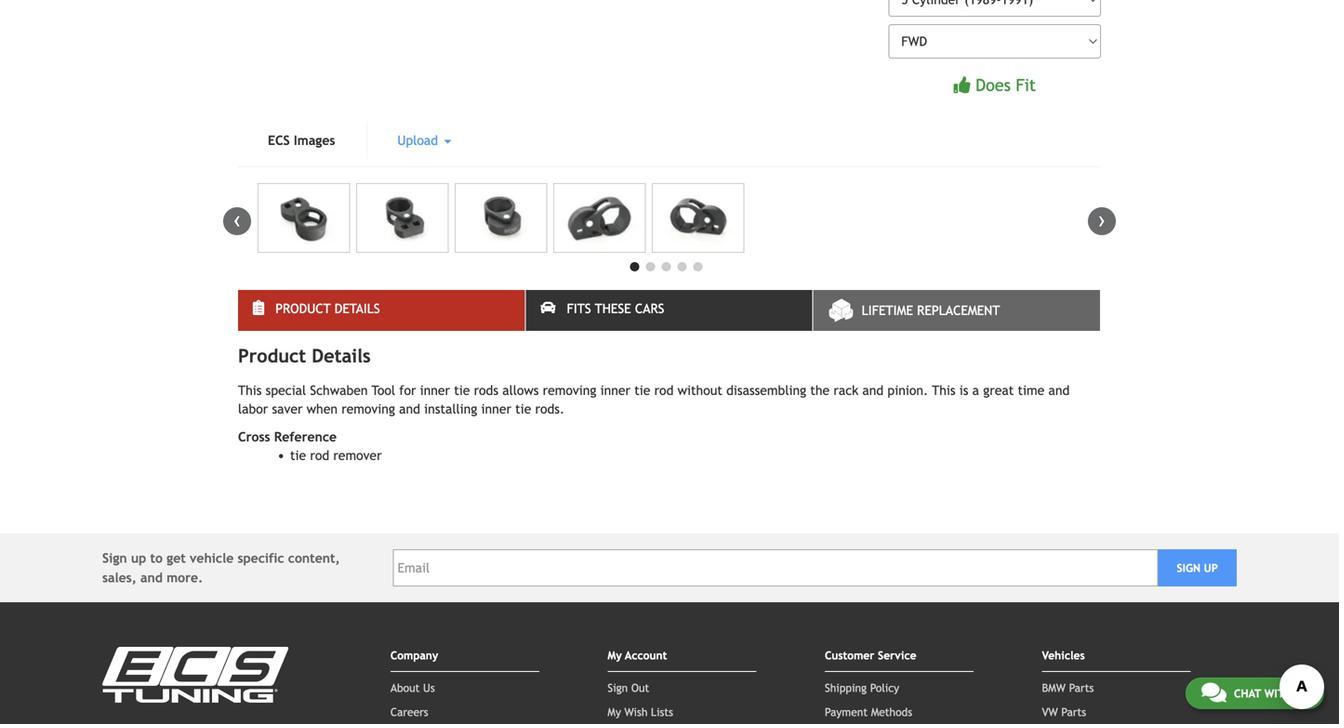 Task type: vqa. For each thing, say whether or not it's contained in the screenshot.
the rod
yes



Task type: locate. For each thing, give the bounding box(es) containing it.
parts for bmw parts
[[1069, 682, 1094, 695]]

2 this from the left
[[932, 383, 956, 398]]

parts for vw parts
[[1062, 706, 1086, 719]]

ecs images link
[[238, 122, 365, 159]]

parts
[[1069, 682, 1094, 695], [1062, 706, 1086, 719]]

details
[[335, 301, 380, 316], [312, 345, 371, 367]]

1 horizontal spatial this
[[932, 383, 956, 398]]

sign inside sign up button
[[1177, 562, 1201, 575]]

0 vertical spatial parts
[[1069, 682, 1094, 695]]

rod inside cross reference tie rod remover
[[310, 448, 329, 463]]

1 vertical spatial product details
[[238, 345, 371, 367]]

for
[[399, 383, 416, 398]]

product details link
[[238, 290, 525, 331]]

0 vertical spatial product
[[276, 301, 331, 316]]

0 horizontal spatial us
[[423, 682, 435, 695]]

up
[[131, 551, 146, 566], [1204, 562, 1218, 575]]

up inside sign up to get vehicle specific content, sales, and more.
[[131, 551, 146, 566]]

‹ link
[[223, 207, 251, 235]]

vw parts link
[[1042, 706, 1086, 719]]

1 my from the top
[[608, 649, 622, 662]]

special
[[266, 383, 306, 398]]

chat with us link
[[1186, 678, 1325, 710]]

1 vertical spatial removing
[[342, 402, 395, 417]]

inner
[[420, 383, 450, 398], [601, 383, 631, 398], [481, 402, 512, 417]]

lifetime replacement
[[862, 303, 1000, 318]]

get
[[167, 551, 186, 566]]

1 horizontal spatial sign
[[608, 682, 628, 695]]

0 vertical spatial my
[[608, 649, 622, 662]]

tie down allows
[[515, 402, 531, 417]]

comments image
[[1202, 682, 1227, 704]]

es#2777269 - 001293sch01a - inner tie rod removal/installer tool - designed to work both as removal and installer tool for most inner tie rod ends. adjustable range from 27mm (1-1/16") to 42mm (1-5/8") hex, round or 2 flats style tie rods. - schwaben - audi bmw volkswagen mercedes benz mini porsche image
[[258, 183, 350, 253], [356, 183, 449, 253], [455, 183, 547, 253], [553, 183, 646, 253], [652, 183, 744, 253]]

and down to
[[140, 571, 163, 585]]

1 vertical spatial parts
[[1062, 706, 1086, 719]]

a
[[973, 383, 979, 398]]

shipping policy link
[[825, 682, 900, 695]]

Email email field
[[393, 550, 1158, 587]]

us right about
[[423, 682, 435, 695]]

0 horizontal spatial sign
[[102, 551, 127, 566]]

us
[[423, 682, 435, 695], [1295, 687, 1309, 700]]

1 horizontal spatial up
[[1204, 562, 1218, 575]]

my left wish
[[608, 706, 621, 719]]

product details
[[276, 301, 380, 316], [238, 345, 371, 367]]

and down for
[[399, 402, 420, 417]]

time
[[1018, 383, 1045, 398]]

inner down fits these cars at top
[[601, 383, 631, 398]]

removing
[[543, 383, 597, 398], [342, 402, 395, 417]]

my for my wish lists
[[608, 706, 621, 719]]

chat
[[1234, 687, 1261, 700]]

inner down rods
[[481, 402, 512, 417]]

customer service
[[825, 649, 917, 662]]

2 horizontal spatial sign
[[1177, 562, 1201, 575]]

cars
[[635, 301, 664, 316]]

1 horizontal spatial removing
[[543, 383, 597, 398]]

0 horizontal spatial inner
[[420, 383, 450, 398]]

rod
[[654, 383, 674, 398], [310, 448, 329, 463]]

my wish lists link
[[608, 706, 673, 719]]

sign
[[102, 551, 127, 566], [1177, 562, 1201, 575], [608, 682, 628, 695]]

3 es#2777269 - 001293sch01a - inner tie rod removal/installer tool - designed to work both as removal and installer tool for most inner tie rod ends. adjustable range from 27mm (1-1/16") to 42mm (1-5/8") hex, round or 2 flats style tie rods. - schwaben - audi bmw volkswagen mercedes benz mini porsche image from the left
[[455, 183, 547, 253]]

tie down reference
[[290, 448, 306, 463]]

service
[[878, 649, 917, 662]]

0 horizontal spatial removing
[[342, 402, 395, 417]]

about us
[[391, 682, 435, 695]]

us right with
[[1295, 687, 1309, 700]]

these
[[595, 301, 631, 316]]

parts right the vw
[[1062, 706, 1086, 719]]

rods.
[[535, 402, 565, 417]]

vw parts
[[1042, 706, 1086, 719]]

sign out
[[608, 682, 649, 695]]

1 vertical spatial my
[[608, 706, 621, 719]]

›
[[1099, 207, 1106, 232]]

1 vertical spatial rod
[[310, 448, 329, 463]]

my left account
[[608, 649, 622, 662]]

product inside product details link
[[276, 301, 331, 316]]

rods
[[474, 383, 499, 398]]

0 horizontal spatial this
[[238, 383, 262, 398]]

this up the labor
[[238, 383, 262, 398]]

tie up installing
[[454, 383, 470, 398]]

specific
[[238, 551, 284, 566]]

removing down the tool
[[342, 402, 395, 417]]

1 horizontal spatial rod
[[654, 383, 674, 398]]

0 vertical spatial removing
[[543, 383, 597, 398]]

account
[[625, 649, 667, 662]]

up inside button
[[1204, 562, 1218, 575]]

my for my account
[[608, 649, 622, 662]]

0 horizontal spatial up
[[131, 551, 146, 566]]

up for sign up
[[1204, 562, 1218, 575]]

product details up special
[[238, 345, 371, 367]]

product
[[276, 301, 331, 316], [238, 345, 306, 367]]

product details up schwaben at the bottom of the page
[[276, 301, 380, 316]]

about us link
[[391, 682, 435, 695]]

and right time
[[1049, 383, 1070, 398]]

shipping policy
[[825, 682, 900, 695]]

0 horizontal spatial rod
[[310, 448, 329, 463]]

1 this from the left
[[238, 383, 262, 398]]

out
[[631, 682, 649, 695]]

5 es#2777269 - 001293sch01a - inner tie rod removal/installer tool - designed to work both as removal and installer tool for most inner tie rod ends. adjustable range from 27mm (1-1/16") to 42mm (1-5/8") hex, round or 2 flats style tie rods. - schwaben - audi bmw volkswagen mercedes benz mini porsche image from the left
[[652, 183, 744, 253]]

more.
[[167, 571, 203, 585]]

bmw parts
[[1042, 682, 1094, 695]]

and
[[863, 383, 884, 398], [1049, 383, 1070, 398], [399, 402, 420, 417], [140, 571, 163, 585]]

my
[[608, 649, 622, 662], [608, 706, 621, 719]]

parts right bmw
[[1069, 682, 1094, 695]]

2 my from the top
[[608, 706, 621, 719]]

0 vertical spatial rod
[[654, 383, 674, 398]]

this special schwaben tool for inner tie rods allows removing inner tie rod without disassembling the rack and pinion. this is a great time and labor saver when removing and installing inner tie rods.
[[238, 383, 1070, 417]]

sign inside sign up to get vehicle specific content, sales, and more.
[[102, 551, 127, 566]]

rod inside this special schwaben tool for inner tie rods allows removing inner tie rod without disassembling the rack and pinion. this is a great time and labor saver when removing and installing inner tie rods.
[[654, 383, 674, 398]]

remover
[[333, 448, 382, 463]]

rod down reference
[[310, 448, 329, 463]]

wish
[[625, 706, 648, 719]]

this left is
[[932, 383, 956, 398]]

lifetime replacement link
[[814, 290, 1100, 331]]

tie
[[454, 383, 470, 398], [635, 383, 651, 398], [515, 402, 531, 417], [290, 448, 306, 463]]

sign for sign out
[[608, 682, 628, 695]]

rod left without
[[654, 383, 674, 398]]

removing up rods.
[[543, 383, 597, 398]]

inner up installing
[[420, 383, 450, 398]]

1 vertical spatial product
[[238, 345, 306, 367]]



Task type: describe. For each thing, give the bounding box(es) containing it.
replacement
[[917, 303, 1000, 318]]

‹
[[233, 207, 241, 232]]

sign for sign up
[[1177, 562, 1201, 575]]

vehicles
[[1042, 649, 1085, 662]]

ecs
[[268, 133, 290, 148]]

and right the rack
[[863, 383, 884, 398]]

upload
[[398, 133, 442, 148]]

shipping
[[825, 682, 867, 695]]

1 horizontal spatial inner
[[481, 402, 512, 417]]

cross
[[238, 430, 270, 445]]

when
[[307, 402, 338, 417]]

installing
[[424, 402, 477, 417]]

tie inside cross reference tie rod remover
[[290, 448, 306, 463]]

rack
[[834, 383, 859, 398]]

vw
[[1042, 706, 1058, 719]]

policy
[[870, 682, 900, 695]]

lists
[[651, 706, 673, 719]]

sign out link
[[608, 682, 649, 695]]

› link
[[1088, 207, 1116, 235]]

2 es#2777269 - 001293sch01a - inner tie rod removal/installer tool - designed to work both as removal and installer tool for most inner tie rod ends. adjustable range from 27mm (1-1/16") to 42mm (1-5/8") hex, round or 2 flats style tie rods. - schwaben - audi bmw volkswagen mercedes benz mini porsche image from the left
[[356, 183, 449, 253]]

sales,
[[102, 571, 137, 585]]

payment methods
[[825, 706, 913, 719]]

cross reference tie rod remover
[[238, 430, 382, 463]]

2 horizontal spatial inner
[[601, 383, 631, 398]]

bmw
[[1042, 682, 1066, 695]]

careers
[[391, 706, 428, 719]]

4 es#2777269 - 001293sch01a - inner tie rod removal/installer tool - designed to work both as removal and installer tool for most inner tie rod ends. adjustable range from 27mm (1-1/16") to 42mm (1-5/8") hex, round or 2 flats style tie rods. - schwaben - audi bmw volkswagen mercedes benz mini porsche image from the left
[[553, 183, 646, 253]]

careers link
[[391, 706, 428, 719]]

fits these cars link
[[526, 290, 813, 331]]

sign up button
[[1158, 550, 1237, 587]]

schwaben
[[310, 383, 368, 398]]

1 es#2777269 - 001293sch01a - inner tie rod removal/installer tool - designed to work both as removal and installer tool for most inner tie rod ends. adjustable range from 27mm (1-1/16") to 42mm (1-5/8") hex, round or 2 flats style tie rods. - schwaben - audi bmw volkswagen mercedes benz mini porsche image from the left
[[258, 183, 350, 253]]

upload button
[[368, 122, 481, 159]]

pinion.
[[888, 383, 928, 398]]

sign for sign up to get vehicle specific content, sales, and more.
[[102, 551, 127, 566]]

my wish lists
[[608, 706, 673, 719]]

fits
[[567, 301, 591, 316]]

labor
[[238, 402, 268, 417]]

lifetime
[[862, 303, 913, 318]]

bmw parts link
[[1042, 682, 1094, 695]]

saver
[[272, 402, 303, 417]]

allows
[[503, 383, 539, 398]]

1 vertical spatial details
[[312, 345, 371, 367]]

tool
[[372, 383, 395, 398]]

sign up to get vehicle specific content, sales, and more.
[[102, 551, 340, 585]]

does fit
[[976, 76, 1036, 95]]

reference
[[274, 430, 337, 445]]

fit
[[1016, 76, 1036, 95]]

ecs tuning image
[[102, 647, 288, 703]]

my account
[[608, 649, 667, 662]]

customer
[[825, 649, 875, 662]]

without
[[678, 383, 723, 398]]

to
[[150, 551, 163, 566]]

chat with us
[[1234, 687, 1309, 700]]

content,
[[288, 551, 340, 566]]

images
[[294, 133, 335, 148]]

is
[[960, 383, 969, 398]]

up for sign up to get vehicle specific content, sales, and more.
[[131, 551, 146, 566]]

methods
[[871, 706, 913, 719]]

does
[[976, 76, 1011, 95]]

with
[[1265, 687, 1292, 700]]

payment
[[825, 706, 868, 719]]

tie left without
[[635, 383, 651, 398]]

ecs images
[[268, 133, 335, 148]]

thumbs up image
[[954, 77, 971, 94]]

fits these cars
[[567, 301, 664, 316]]

company
[[391, 649, 438, 662]]

1 horizontal spatial us
[[1295, 687, 1309, 700]]

payment methods link
[[825, 706, 913, 719]]

the
[[810, 383, 830, 398]]

sign up
[[1177, 562, 1218, 575]]

great
[[983, 383, 1014, 398]]

0 vertical spatial details
[[335, 301, 380, 316]]

0 vertical spatial product details
[[276, 301, 380, 316]]

and inside sign up to get vehicle specific content, sales, and more.
[[140, 571, 163, 585]]

disassembling
[[727, 383, 807, 398]]

about
[[391, 682, 420, 695]]

vehicle
[[190, 551, 234, 566]]



